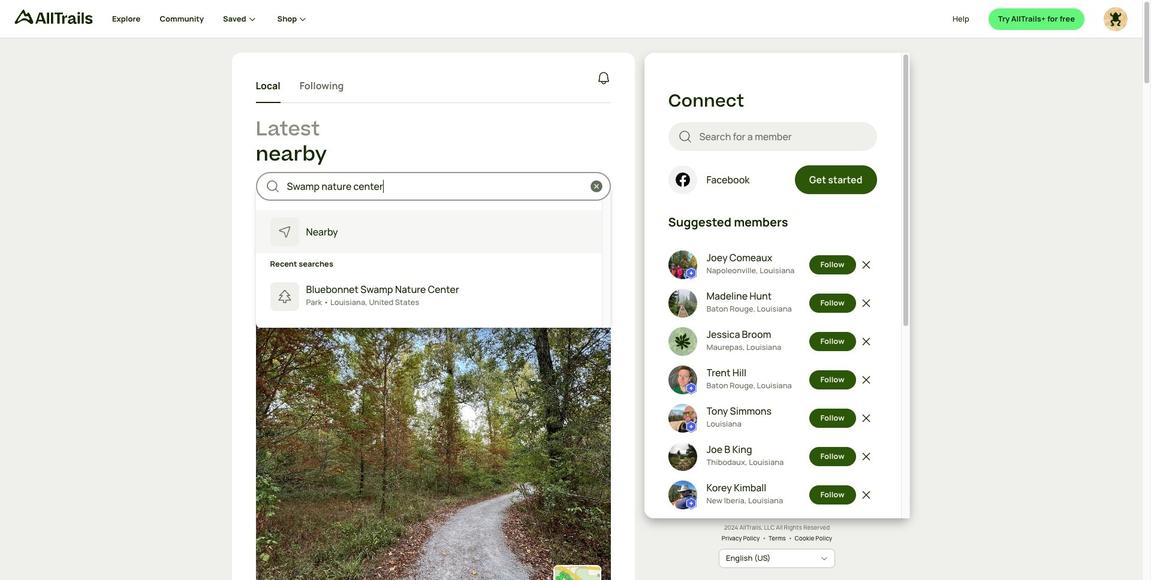Task type: vqa. For each thing, say whether or not it's contained in the screenshot.
Our corresponding to Our mission is simple:
no



Task type: locate. For each thing, give the bounding box(es) containing it.
1 dismiss image from the top
[[861, 298, 873, 310]]

2 dismiss image from the top
[[861, 336, 873, 348]]

none search field search for a member
[[668, 122, 877, 151]]

1 dismiss image from the top
[[861, 259, 873, 271]]

icon image
[[668, 165, 697, 194]]

dismiss image for 'madeline hunt' image on the right of page
[[861, 298, 873, 310]]

1 vertical spatial dismiss image
[[861, 374, 873, 386]]

jessica broom image
[[668, 328, 697, 356]]

dialog
[[0, 0, 1151, 581]]

tab list
[[256, 69, 344, 103]]

dismiss image for 'tony simmons' icon
[[861, 413, 873, 425]]

clear image
[[589, 179, 604, 194]]

2 vertical spatial dismiss image
[[861, 451, 873, 463]]

4 dismiss image from the top
[[861, 489, 873, 501]]

madeline hunt image
[[668, 289, 697, 318]]

None search field
[[668, 122, 877, 151], [256, 172, 611, 328], [256, 172, 611, 328]]

dismiss image
[[861, 259, 873, 271], [861, 336, 873, 348], [861, 413, 873, 425], [861, 489, 873, 501]]

0 vertical spatial dismiss image
[[861, 298, 873, 310]]

ryan bjornson image
[[256, 230, 285, 259]]

3 dismiss image from the top
[[861, 413, 873, 425]]

dismiss image
[[861, 298, 873, 310], [861, 374, 873, 386], [861, 451, 873, 463]]

2 dismiss image from the top
[[861, 374, 873, 386]]

dismiss image for the joe b king image
[[861, 451, 873, 463]]

3 dismiss image from the top
[[861, 451, 873, 463]]



Task type: describe. For each thing, give the bounding box(es) containing it.
navigate next image
[[586, 440, 598, 452]]

james image
[[1104, 7, 1128, 31]]

joey comeaux image
[[668, 251, 697, 280]]

korey kimball image
[[668, 481, 697, 510]]

trent hill image
[[668, 366, 697, 395]]

cookie consent banner dialog
[[14, 524, 1128, 566]]

dismiss image for korey kimball icon
[[861, 489, 873, 501]]

dismiss image for jessica broom 'image' on the right bottom of page
[[861, 336, 873, 348]]

joe b king image
[[668, 443, 697, 472]]

Search by destination field
[[287, 179, 583, 194]]

navigate previous image
[[269, 440, 281, 452]]

Search for a member field
[[700, 129, 867, 144]]

dismiss image for trent hill icon
[[861, 374, 873, 386]]

dismiss image for joey comeaux icon
[[861, 259, 873, 271]]

notifications image
[[596, 70, 611, 85]]

more options image
[[594, 243, 606, 255]]

tony simmons image
[[668, 404, 697, 433]]



